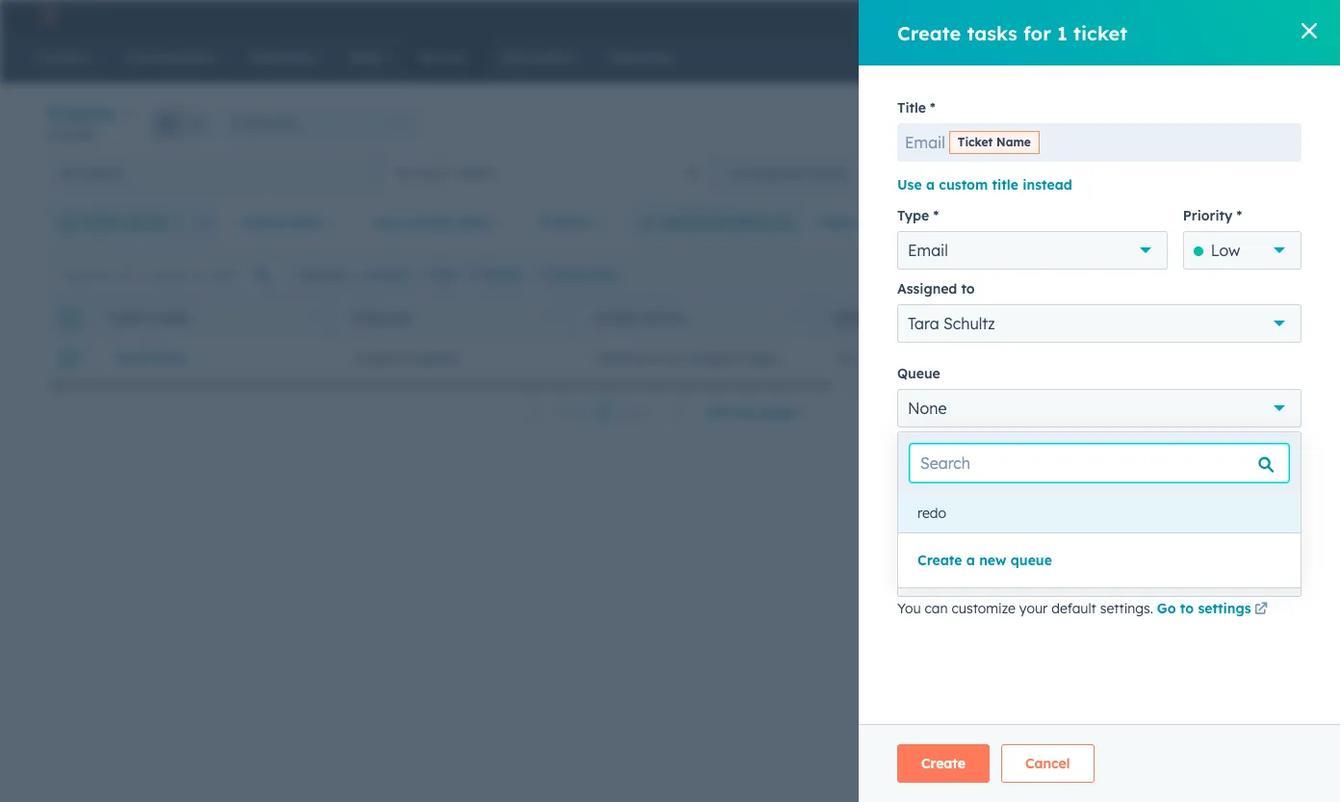 Task type: describe. For each thing, give the bounding box(es) containing it.
ticket for ticket name
[[108, 311, 151, 325]]

unassigned tickets button
[[712, 153, 1046, 192]]

customize
[[952, 600, 1016, 617]]

tickyticky
[[114, 350, 187, 367]]

per
[[735, 403, 757, 421]]

view for add
[[1118, 164, 1149, 181]]

oct 19, 2023 button
[[813, 339, 1053, 377]]

3 press to sort. element from the left
[[788, 310, 795, 326]]

1 press to sort. element from the left
[[307, 310, 314, 326]]

use
[[897, 176, 922, 194]]

priority inside the create tasks for 1 ticket dialog
[[1183, 207, 1233, 224]]

assigned to
[[897, 280, 975, 298]]

reminder
[[897, 534, 962, 552]]

settings
[[1198, 600, 1251, 617]]

1 button
[[592, 400, 613, 425]]

none
[[908, 399, 947, 418]]

all pipelines button
[[224, 107, 417, 138]]

create date
[[242, 214, 322, 231]]

create tasks for 1 ticket dialog
[[859, 0, 1340, 802]]

new
[[979, 552, 1007, 569]]

tara
[[908, 314, 939, 333]]

100 per page button
[[693, 393, 822, 431]]

us
[[668, 350, 683, 367]]

my open tickets button
[[379, 153, 712, 192]]

next
[[620, 404, 652, 421]]

create for create tasks
[[548, 267, 586, 282]]

help image
[[1043, 9, 1061, 26]]

Search ID, name, or description search field
[[51, 258, 285, 292]]

advanced filters (2)
[[661, 214, 793, 231]]

edit for edit columns
[[1207, 267, 1229, 282]]

1 record
[[46, 127, 93, 142]]

2 - from the left
[[1082, 350, 1088, 367]]

pagination navigation
[[519, 399, 693, 425]]

actions button
[[1013, 108, 1097, 139]]

settings.
[[1100, 600, 1154, 617]]

tickets for all tickets
[[81, 164, 122, 182]]

to for assigned
[[961, 280, 975, 298]]

1 right for
[[1057, 21, 1068, 45]]

1 link opens in a new window image from the top
[[1255, 599, 1268, 622]]

a for create
[[967, 552, 975, 569]]

custom
[[939, 176, 988, 194]]

all for all tickets
[[62, 164, 77, 182]]

2023
[[884, 350, 914, 367]]

your
[[1020, 600, 1048, 617]]

100 per page
[[706, 403, 796, 421]]

4 press to sort. element from the left
[[1270, 310, 1277, 326]]

last activity date
[[371, 214, 490, 231]]

cancel button
[[1001, 744, 1094, 783]]

last
[[371, 214, 400, 231]]

0 vertical spatial pipeline
[[353, 311, 411, 325]]

all views
[[1223, 164, 1282, 181]]

1 selected
[[293, 267, 346, 282]]

page
[[762, 403, 796, 421]]

import
[[1125, 116, 1164, 130]]

type
[[897, 207, 930, 224]]

create date (edt)
[[835, 311, 948, 325]]

all inside "clear all" button
[[857, 214, 875, 231]]

create date button
[[230, 203, 347, 242]]

link opens in a new window image inside go to settings link
[[1255, 603, 1268, 617]]

all for all pipelines
[[233, 115, 246, 130]]

create button
[[897, 744, 990, 783]]

group inside tickets banner
[[152, 107, 212, 138]]

(1) ticket owner
[[59, 214, 167, 231]]

HH:MM text field
[[1181, 474, 1302, 512]]

create for create date (edt)
[[835, 311, 880, 325]]

edit button
[[419, 266, 457, 284]]

redo list box
[[898, 494, 1301, 533]]

edit columns button
[[1195, 262, 1289, 287]]

assigned
[[897, 280, 958, 298]]

help button
[[1036, 0, 1068, 31]]

1 hour before
[[908, 568, 1004, 587]]

1 - from the left
[[1077, 350, 1082, 367]]

(support
[[686, 350, 742, 367]]

ticket status
[[594, 311, 685, 325]]

none button
[[897, 389, 1302, 428]]

assign button
[[354, 266, 407, 284]]

0 vertical spatial email
[[905, 133, 945, 152]]

1 hour before button
[[897, 559, 1302, 597]]

queue
[[1011, 552, 1052, 569]]

selected
[[301, 267, 346, 282]]

columns
[[1232, 267, 1277, 282]]

date for due date
[[928, 450, 958, 467]]

calling icon image
[[962, 8, 980, 25]]

pipeline)
[[746, 350, 801, 367]]

name
[[154, 311, 189, 325]]

view for save
[[1253, 215, 1278, 229]]

create ticket button
[[1192, 108, 1294, 139]]

clear all
[[818, 214, 875, 231]]

tara schultz
[[908, 314, 995, 333]]

studios
[[1232, 8, 1276, 23]]

ticket name
[[108, 311, 189, 325]]

due date element
[[1181, 474, 1302, 512]]

advanced
[[661, 214, 728, 231]]

create tasks for 1 ticket
[[897, 21, 1128, 45]]

due date
[[897, 450, 958, 467]]

before
[[957, 568, 1004, 587]]

30)
[[1076, 483, 1100, 503]]

save
[[1224, 215, 1250, 229]]

in 1 month (november 30) button
[[897, 474, 1173, 512]]

tickyticky link
[[114, 350, 308, 367]]

you
[[897, 600, 921, 617]]

owner
[[126, 214, 167, 231]]

(edt)
[[917, 311, 948, 325]]

oct 19, 2023
[[836, 350, 914, 367]]

clear all button
[[805, 203, 887, 242]]

notifications image
[[1108, 9, 1125, 26]]



Task type: locate. For each thing, give the bounding box(es) containing it.
all right clear
[[857, 214, 875, 231]]

1 horizontal spatial tasks
[[967, 21, 1018, 45]]

0 horizontal spatial tickets
[[81, 164, 122, 182]]

cancel
[[1026, 755, 1070, 772]]

title
[[897, 99, 926, 117]]

create
[[897, 21, 961, 45], [1208, 116, 1245, 130], [242, 214, 287, 231], [548, 267, 586, 282], [835, 311, 880, 325], [918, 552, 962, 569], [922, 755, 966, 772]]

tickets down record
[[81, 164, 122, 182]]

hubspot link
[[23, 4, 72, 27]]

1 for 1 button
[[599, 403, 606, 421]]

tickets
[[81, 164, 122, 182], [453, 164, 495, 182], [806, 164, 848, 182]]

delete
[[484, 267, 521, 282]]

marketplaces image
[[1003, 9, 1020, 26]]

Search search field
[[910, 444, 1289, 482]]

(1) ticket owner button
[[46, 203, 193, 242]]

date inside the create tasks for 1 ticket dialog
[[928, 450, 958, 467]]

-- button
[[1053, 339, 1294, 377]]

press to sort. element
[[307, 310, 314, 326], [547, 310, 555, 326], [788, 310, 795, 326], [1270, 310, 1277, 326]]

pipeline
[[353, 311, 411, 325], [410, 350, 460, 367]]

1 horizontal spatial tickets
[[453, 164, 495, 182]]

priority up low
[[1183, 207, 1233, 224]]

1 vertical spatial view
[[1253, 215, 1278, 229]]

view right "add"
[[1118, 164, 1149, 181]]

assign
[[369, 267, 407, 282]]

tickets inside button
[[453, 164, 495, 182]]

calling icon button
[[955, 3, 987, 28]]

link opens in a new window image
[[1255, 599, 1268, 622], [1255, 603, 1268, 617]]

use a custom title instead
[[897, 176, 1073, 194]]

pipeline right support
[[410, 350, 460, 367]]

tickets right open
[[453, 164, 495, 182]]

for
[[1024, 21, 1052, 45]]

2 horizontal spatial tickets
[[806, 164, 848, 182]]

search button
[[1290, 40, 1323, 73]]

due
[[897, 450, 924, 467]]

1
[[1057, 21, 1068, 45], [46, 127, 52, 142], [293, 267, 298, 282], [599, 403, 606, 421], [928, 483, 935, 503], [908, 568, 915, 587]]

ticket name
[[958, 135, 1031, 149]]

edit inside edit columns button
[[1207, 267, 1229, 282]]

tara schultz image
[[1148, 7, 1166, 24]]

create ticket
[[1208, 116, 1278, 130]]

a left new
[[967, 552, 975, 569]]

my open tickets
[[395, 164, 495, 182]]

tasks inside button
[[590, 267, 620, 282]]

create for create tasks for 1 ticket
[[897, 21, 961, 45]]

priority
[[1183, 207, 1233, 224], [540, 214, 591, 231]]

hour
[[919, 568, 952, 587]]

ticket inside dialog
[[1074, 21, 1128, 45]]

ticket inside popup button
[[80, 214, 122, 231]]

search image
[[1300, 50, 1314, 64]]

priority inside popup button
[[540, 214, 591, 231]]

date inside last activity date popup button
[[459, 214, 490, 231]]

1 right in
[[928, 483, 935, 503]]

view right save
[[1253, 215, 1278, 229]]

record
[[56, 127, 93, 142]]

a right the use
[[926, 176, 935, 194]]

create for create a new queue
[[918, 552, 962, 569]]

waiting on us (support pipeline) button
[[572, 339, 813, 377]]

1 vertical spatial pipeline
[[410, 350, 460, 367]]

import button
[[1109, 108, 1180, 139]]

press to sort. element down create tasks button
[[547, 310, 555, 326]]

add view (3/5)
[[1087, 164, 1186, 181]]

go
[[1157, 600, 1176, 617]]

create inside create date "popup button"
[[242, 214, 287, 231]]

0 vertical spatial ticket
[[1074, 21, 1128, 45]]

(november
[[991, 483, 1072, 503]]

press to sort. element down columns
[[1270, 310, 1277, 326]]

2 press to sort. element from the left
[[547, 310, 555, 326]]

a for use
[[926, 176, 935, 194]]

1 vertical spatial ticket
[[1248, 116, 1278, 130]]

open
[[417, 164, 449, 182]]

0 vertical spatial tasks
[[967, 21, 1018, 45]]

1 for 1 record
[[46, 127, 52, 142]]

tickets for unassigned tickets
[[806, 164, 848, 182]]

0 horizontal spatial a
[[926, 176, 935, 194]]

1 for 1 hour before
[[908, 568, 915, 587]]

edit
[[434, 267, 457, 282], [1207, 267, 1229, 282]]

create inside create button
[[922, 755, 966, 772]]

tasks inside dialog
[[967, 21, 1018, 45]]

0 horizontal spatial tasks
[[590, 267, 620, 282]]

to up schultz
[[961, 280, 975, 298]]

upgrade
[[881, 10, 935, 25]]

ticket right the help image
[[1074, 21, 1128, 45]]

go to settings link
[[1157, 599, 1272, 622]]

settings image
[[1076, 8, 1093, 26]]

1 left selected
[[293, 267, 298, 282]]

1 horizontal spatial a
[[967, 552, 975, 569]]

queue
[[897, 365, 941, 382]]

2 edit from the left
[[1207, 267, 1229, 282]]

1 left hour
[[908, 568, 915, 587]]

add
[[1087, 164, 1114, 181]]

press to sort. element up pipeline)
[[788, 310, 795, 326]]

ticket inside dialog
[[958, 135, 993, 149]]

ticket inside button
[[1248, 116, 1278, 130]]

edit left delete button in the top left of the page
[[434, 267, 457, 282]]

(2)
[[775, 214, 793, 231]]

create inside create tasks button
[[548, 267, 586, 282]]

1 horizontal spatial edit
[[1207, 267, 1229, 282]]

1 tickets from the left
[[81, 164, 122, 182]]

1 vertical spatial to
[[1180, 600, 1194, 617]]

1 horizontal spatial view
[[1253, 215, 1278, 229]]

email down title
[[905, 133, 945, 152]]

next button
[[613, 400, 693, 425]]

press to sort. image
[[547, 310, 555, 323]]

delete button
[[469, 266, 521, 284]]

close image
[[1302, 23, 1317, 39]]

0 horizontal spatial to
[[961, 280, 975, 298]]

all inside all tickets button
[[62, 164, 77, 182]]

upgrade image
[[860, 9, 878, 26]]

create inside create a new queue button
[[918, 552, 962, 569]]

email button
[[897, 231, 1168, 270]]

schultz
[[944, 314, 995, 333]]

apoptosis
[[1169, 8, 1229, 23]]

a
[[926, 176, 935, 194], [967, 552, 975, 569]]

1 for 1 selected
[[293, 267, 298, 282]]

in 1 month (november 30)
[[908, 483, 1100, 503]]

to for go
[[1180, 600, 1194, 617]]

ticket up waiting
[[594, 311, 637, 325]]

date
[[291, 214, 322, 231], [459, 214, 490, 231], [883, 311, 913, 325], [928, 450, 958, 467]]

email down type
[[908, 241, 948, 260]]

1 vertical spatial a
[[967, 552, 975, 569]]

1 vertical spatial tasks
[[590, 267, 620, 282]]

pipeline inside button
[[410, 350, 460, 367]]

view inside button
[[1253, 215, 1278, 229]]

to inside go to settings link
[[1180, 600, 1194, 617]]

you can customize your default settings.
[[897, 600, 1157, 617]]

email inside 'popup button'
[[908, 241, 948, 260]]

-
[[1077, 350, 1082, 367], [1082, 350, 1088, 367]]

3 tickets from the left
[[806, 164, 848, 182]]

create for create date
[[242, 214, 287, 231]]

0 vertical spatial a
[[926, 176, 935, 194]]

tickets up clear
[[806, 164, 848, 182]]

to right go on the bottom right of page
[[1180, 600, 1194, 617]]

1 vertical spatial email
[[908, 241, 948, 260]]

last activity date button
[[359, 203, 516, 242]]

2 link opens in a new window image from the top
[[1255, 603, 1268, 617]]

press to sort. image
[[1270, 310, 1277, 323]]

1 left record
[[46, 127, 52, 142]]

ticket right "(1)"
[[80, 214, 122, 231]]

--
[[1077, 350, 1088, 367]]

waiting
[[596, 350, 645, 367]]

ticket for ticket status
[[594, 311, 637, 325]]

support pipeline button
[[331, 339, 572, 377]]

create inside the 'create ticket' button
[[1208, 116, 1245, 130]]

1 horizontal spatial ticket
[[1248, 116, 1278, 130]]

edit inside edit button
[[434, 267, 457, 282]]

all left views
[[1223, 164, 1240, 181]]

press to sort. element down 1 selected
[[307, 310, 314, 326]]

tasks for create tasks for 1 ticket
[[967, 21, 1018, 45]]

0 horizontal spatial priority
[[540, 214, 591, 231]]

all left pipelines at left
[[233, 115, 246, 130]]

ticket
[[1074, 21, 1128, 45], [1248, 116, 1278, 130]]

tasks for create tasks
[[590, 267, 620, 282]]

export
[[1135, 267, 1171, 282]]

ticket up views
[[1248, 116, 1278, 130]]

priority up create tasks button
[[540, 214, 591, 231]]

edit columns
[[1207, 267, 1277, 282]]

menu containing apoptosis studios 2
[[847, 0, 1317, 31]]

2
[[1280, 8, 1287, 23]]

actions
[[1029, 116, 1069, 130]]

date right activity
[[459, 214, 490, 231]]

all tickets
[[62, 164, 122, 182]]

menu item
[[949, 0, 953, 31]]

1 horizontal spatial to
[[1180, 600, 1194, 617]]

ticket left the name
[[958, 135, 993, 149]]

view inside popup button
[[1118, 164, 1149, 181]]

0 horizontal spatial view
[[1118, 164, 1149, 181]]

1 inside button
[[599, 403, 606, 421]]

all inside all pipelines popup button
[[233, 115, 246, 130]]

1 right prev
[[599, 403, 606, 421]]

unassigned tickets
[[728, 164, 848, 182]]

all
[[233, 115, 246, 130], [1223, 164, 1240, 181], [62, 164, 77, 182], [857, 214, 875, 231]]

0 vertical spatial to
[[961, 280, 975, 298]]

menu
[[847, 0, 1317, 31]]

all tickets button
[[46, 153, 379, 192]]

all inside all views link
[[1223, 164, 1240, 181]]

1 horizontal spatial priority
[[1183, 207, 1233, 224]]

advanced filters (2) button
[[628, 203, 805, 242]]

Search HubSpot search field
[[1070, 40, 1306, 73]]

a inside dialog
[[926, 176, 935, 194]]

redo button
[[898, 494, 1301, 533]]

all down 1 record
[[62, 164, 77, 182]]

1 edit from the left
[[434, 267, 457, 282]]

0 horizontal spatial edit
[[434, 267, 457, 282]]

ticket
[[958, 135, 993, 149], [80, 214, 122, 231], [108, 311, 151, 325], [594, 311, 637, 325]]

settings link
[[1072, 5, 1096, 26]]

group
[[152, 107, 212, 138]]

date right due
[[928, 450, 958, 467]]

all views link
[[1210, 153, 1294, 192]]

date left (edt)
[[883, 311, 913, 325]]

all for all views
[[1223, 164, 1240, 181]]

ticket for ticket name
[[958, 135, 993, 149]]

tickets banner
[[46, 100, 1294, 153]]

0 vertical spatial view
[[1118, 164, 1149, 181]]

date inside create date "popup button"
[[291, 214, 322, 231]]

create for create ticket
[[1208, 116, 1245, 130]]

pipeline up support
[[353, 311, 411, 325]]

2 tickets from the left
[[453, 164, 495, 182]]

date up 1 selected
[[291, 214, 322, 231]]

prev button
[[519, 400, 592, 425]]

edit for edit
[[434, 267, 457, 282]]

support pipeline
[[355, 350, 460, 367]]

date for create date
[[291, 214, 322, 231]]

19,
[[863, 350, 880, 367]]

1 inside tickets banner
[[46, 127, 52, 142]]

0 horizontal spatial ticket
[[1074, 21, 1128, 45]]

default
[[1052, 600, 1097, 617]]

notifications button
[[1100, 0, 1133, 31]]

hubspot image
[[35, 4, 58, 27]]

apoptosis studios 2
[[1169, 8, 1287, 23]]

marketplaces button
[[991, 0, 1032, 31]]

date for create date (edt)
[[883, 311, 913, 325]]

all pipelines
[[233, 115, 297, 130]]

low button
[[1183, 231, 1302, 270]]

edit down low
[[1207, 267, 1229, 282]]

ticket left name
[[108, 311, 151, 325]]

save view
[[1224, 215, 1278, 229]]

name
[[997, 135, 1031, 149]]



Task type: vqa. For each thing, say whether or not it's contained in the screenshot.


